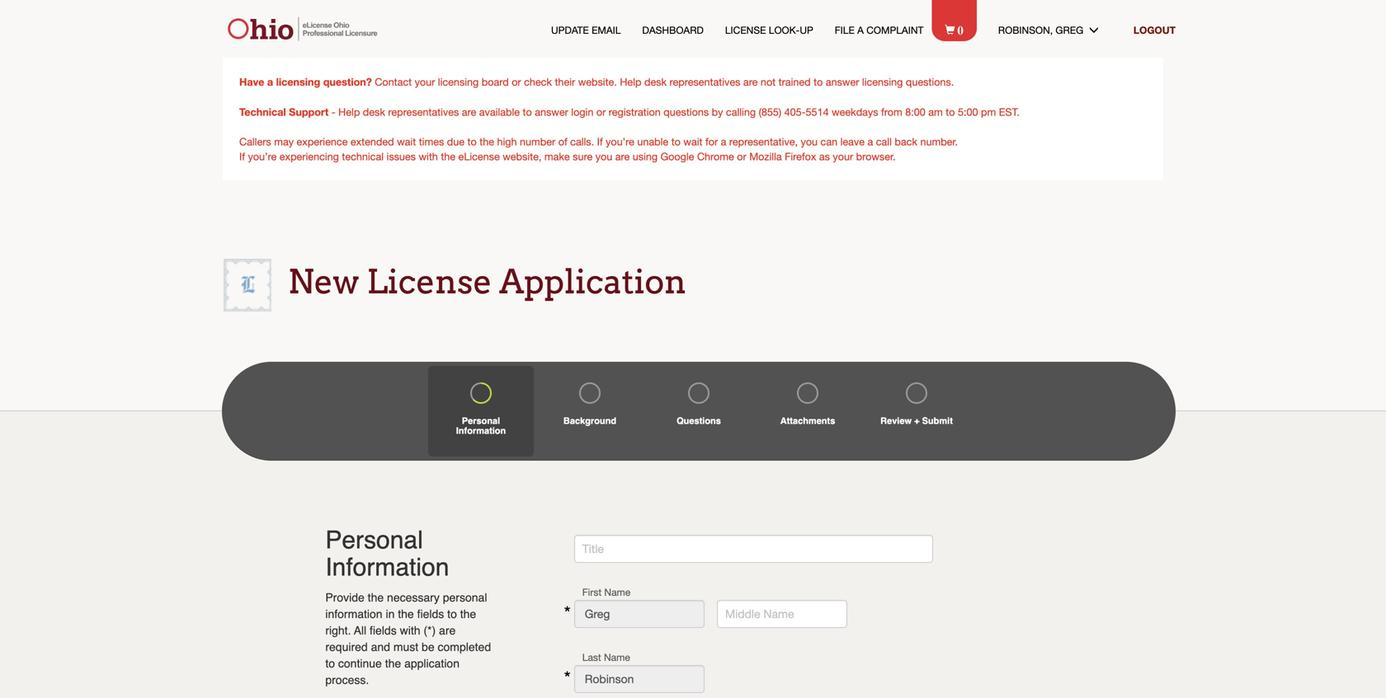 Task type: vqa. For each thing, say whether or not it's contained in the screenshot.
the left the License
yes



Task type: locate. For each thing, give the bounding box(es) containing it.
1 horizontal spatial personal information
[[456, 416, 506, 437]]

licensing up from
[[862, 76, 903, 88]]

to down personal
[[447, 608, 457, 621]]

last
[[582, 652, 601, 664]]

0 horizontal spatial help
[[338, 106, 360, 118]]

can
[[821, 136, 838, 148]]

are inside have a licensing question? contact your licensing board or check their website. help desk representatives are not trained to answer licensing questions.
[[743, 76, 758, 88]]

0 vertical spatial if
[[597, 136, 603, 148]]

you're up using
[[606, 136, 634, 148]]

0 vertical spatial name
[[604, 587, 631, 599]]

you're down the callers
[[248, 151, 277, 163]]

0 horizontal spatial licensing
[[276, 76, 320, 88]]

name
[[604, 587, 631, 599], [764, 608, 794, 621], [604, 652, 630, 664]]

wait up issues
[[397, 136, 416, 148]]

all
[[354, 625, 366, 638]]

0 vertical spatial your
[[415, 76, 435, 88]]

in
[[386, 608, 395, 621]]

wait
[[397, 136, 416, 148], [684, 136, 703, 148]]

0 horizontal spatial if
[[239, 151, 245, 163]]

help inside technical support - help desk representatives are available to answer login or registration questions by calling (855) 405-5514 weekdays from 8:00 am to 5:00 pm est.
[[338, 106, 360, 118]]

questions button
[[646, 366, 752, 457]]

have
[[239, 76, 264, 88]]

contact
[[375, 76, 412, 88]]

your inside have a licensing question? contact your licensing board or check their website. help desk representatives are not trained to answer licensing questions.
[[415, 76, 435, 88]]

information
[[456, 426, 506, 437], [325, 554, 449, 582]]

questions
[[664, 106, 709, 118]]

desk inside have a licensing question? contact your licensing board or check their website. help desk representatives are not trained to answer licensing questions.
[[644, 76, 667, 88]]

0 horizontal spatial or
[[512, 76, 521, 88]]

personal
[[443, 592, 487, 605]]

registration
[[609, 106, 661, 118]]

1 horizontal spatial wait
[[684, 136, 703, 148]]

with down times
[[419, 151, 438, 163]]

licensing
[[276, 76, 320, 88], [438, 76, 479, 88], [862, 76, 903, 88]]

robinson, greg
[[998, 24, 1089, 36]]

attachments button
[[755, 366, 861, 457]]

0 horizontal spatial your
[[415, 76, 435, 88]]

with
[[419, 151, 438, 163], [400, 625, 420, 638]]

technical
[[239, 106, 286, 118]]

chrome
[[697, 151, 734, 163]]

name right first
[[604, 587, 631, 599]]

or right board
[[512, 76, 521, 88]]

1 vertical spatial desk
[[363, 106, 385, 118]]

questions
[[677, 416, 721, 427]]

help up technical support - help desk representatives are available to answer login or registration questions by calling (855) 405-5514 weekdays from 8:00 am to 5:00 pm est.
[[620, 76, 642, 88]]

1 vertical spatial you
[[596, 151, 613, 163]]

weekdays
[[832, 106, 878, 118]]

Title text field
[[574, 536, 933, 564]]

0 vertical spatial with
[[419, 151, 438, 163]]

elicense ohio professional licensure image
[[222, 17, 387, 41]]

0 vertical spatial license
[[725, 24, 766, 36]]

or right login
[[596, 106, 606, 118]]

1 wait from the left
[[397, 136, 416, 148]]

1 vertical spatial personal
[[325, 526, 423, 555]]

representatives inside technical support - help desk representatives are available to answer login or registration questions by calling (855) 405-5514 weekdays from 8:00 am to 5:00 pm est.
[[388, 106, 459, 118]]

fields up and
[[370, 625, 397, 638]]

sure
[[573, 151, 593, 163]]

submit
[[922, 416, 953, 427]]

answer
[[826, 76, 859, 88], [535, 106, 568, 118]]

to down required
[[325, 658, 335, 671]]

name right last
[[604, 652, 630, 664]]

1 vertical spatial or
[[596, 106, 606, 118]]

0 horizontal spatial answer
[[535, 106, 568, 118]]

0 horizontal spatial you
[[596, 151, 613, 163]]

experiencing
[[280, 151, 339, 163]]

must
[[393, 641, 419, 654]]

0 vertical spatial you
[[801, 136, 818, 148]]

callers may experience extended wait times due to the high number of calls. if you're unable to wait for a representative, you can leave a call back number. if you're experiencing technical issues with the elicense website, make sure you are using google chrome or mozilla firefox as your browser.
[[239, 136, 958, 163]]

are inside callers may experience extended wait times due to the high number of calls. if you're unable to wait for a representative, you can leave a call back number. if you're experiencing technical issues with the elicense website, make sure you are using google chrome or mozilla firefox as your browser.
[[615, 151, 630, 163]]

personal information button
[[428, 366, 534, 457]]

1 horizontal spatial information
[[456, 426, 506, 437]]

1 vertical spatial with
[[400, 625, 420, 638]]

with up the must
[[400, 625, 420, 638]]

to right trained
[[814, 76, 823, 88]]

0 vertical spatial information
[[456, 426, 506, 437]]

desk inside technical support - help desk representatives are available to answer login or registration questions by calling (855) 405-5514 weekdays from 8:00 am to 5:00 pm est.
[[363, 106, 385, 118]]

1 vertical spatial help
[[338, 106, 360, 118]]

0 vertical spatial answer
[[826, 76, 859, 88]]

first
[[582, 587, 602, 599]]

1 vertical spatial your
[[833, 151, 853, 163]]

calls.
[[570, 136, 594, 148]]

if
[[597, 136, 603, 148], [239, 151, 245, 163]]

stamp image
[[223, 259, 271, 312]]

1 horizontal spatial answer
[[826, 76, 859, 88]]

1 horizontal spatial if
[[597, 136, 603, 148]]

1 vertical spatial if
[[239, 151, 245, 163]]

are left using
[[615, 151, 630, 163]]

2 vertical spatial name
[[604, 652, 630, 664]]

are left not
[[743, 76, 758, 88]]

required
[[325, 641, 368, 654]]

a
[[857, 24, 864, 36], [267, 76, 273, 88], [721, 136, 727, 148], [868, 136, 873, 148]]

0 vertical spatial or
[[512, 76, 521, 88]]

you
[[801, 136, 818, 148], [596, 151, 613, 163]]

desk up registration
[[644, 76, 667, 88]]

desk up extended on the left top of page
[[363, 106, 385, 118]]

if right calls.
[[597, 136, 603, 148]]

1 vertical spatial license
[[367, 262, 492, 302]]

to inside have a licensing question? contact your licensing board or check their website. help desk representatives are not trained to answer licensing questions.
[[814, 76, 823, 88]]

or inside technical support - help desk representatives are available to answer login or registration questions by calling (855) 405-5514 weekdays from 8:00 am to 5:00 pm est.
[[596, 106, 606, 118]]

representatives up times
[[388, 106, 459, 118]]

405-
[[784, 106, 806, 118]]

update email
[[551, 24, 621, 36]]

a right "for"
[[721, 136, 727, 148]]

information
[[325, 608, 383, 621]]

are right (*)
[[439, 625, 456, 638]]

information inside button
[[456, 426, 506, 437]]

google
[[661, 151, 694, 163]]

representatives
[[670, 76, 741, 88], [388, 106, 459, 118]]

help right -
[[338, 106, 360, 118]]

to up google
[[671, 136, 681, 148]]

1 horizontal spatial help
[[620, 76, 642, 88]]

(*)
[[424, 625, 436, 638]]

0 vertical spatial personal
[[462, 416, 500, 427]]

0 horizontal spatial personal information
[[325, 526, 449, 582]]

personal inside personal information button
[[462, 416, 500, 427]]

0 vertical spatial desk
[[644, 76, 667, 88]]

0 vertical spatial representatives
[[670, 76, 741, 88]]

representatives inside have a licensing question? contact your licensing board or check their website. help desk representatives are not trained to answer licensing questions.
[[670, 76, 741, 88]]

wait left "for"
[[684, 136, 703, 148]]

personal
[[462, 416, 500, 427], [325, 526, 423, 555]]

if down the callers
[[239, 151, 245, 163]]

1 vertical spatial fields
[[370, 625, 397, 638]]

the down due
[[441, 151, 456, 163]]

Middle Name text field
[[717, 601, 848, 629]]

the down personal
[[460, 608, 476, 621]]

1 horizontal spatial representatives
[[670, 76, 741, 88]]

your down leave
[[833, 151, 853, 163]]

you right sure
[[596, 151, 613, 163]]

licensing up support
[[276, 76, 320, 88]]

1 horizontal spatial or
[[596, 106, 606, 118]]

calling
[[726, 106, 756, 118]]

the
[[480, 136, 494, 148], [441, 151, 456, 163], [368, 592, 384, 605], [398, 608, 414, 621], [460, 608, 476, 621], [385, 658, 401, 671]]

pm
[[981, 106, 996, 118]]

1 horizontal spatial desk
[[644, 76, 667, 88]]

0 vertical spatial personal information
[[456, 416, 506, 437]]

your inside callers may experience extended wait times due to the high number of calls. if you're unable to wait for a representative, you can leave a call back number. if you're experiencing technical issues with the elicense website, make sure you are using google chrome or mozilla firefox as your browser.
[[833, 151, 853, 163]]

1 vertical spatial personal information
[[325, 526, 449, 582]]

1 horizontal spatial fields
[[417, 608, 444, 621]]

0 horizontal spatial representatives
[[388, 106, 459, 118]]

answer up weekdays
[[826, 76, 859, 88]]

representatives up by
[[670, 76, 741, 88]]

new license application
[[288, 262, 686, 302]]

with inside provide the necessary personal information in the fields to the right. all fields with (*) are required and must be completed to continue the application process.
[[400, 625, 420, 638]]

of
[[558, 136, 567, 148]]

0 horizontal spatial wait
[[397, 136, 416, 148]]

or left the "mozilla" at the top of the page
[[737, 151, 747, 163]]

name for last name
[[604, 652, 630, 664]]

0 horizontal spatial you're
[[248, 151, 277, 163]]

from
[[881, 106, 903, 118]]

application
[[499, 262, 686, 302]]

number.
[[920, 136, 958, 148]]

new
[[288, 262, 360, 302]]

have a licensing question? contact your licensing board or check their website. help desk representatives are not trained to answer licensing questions.
[[239, 76, 954, 88]]

desk
[[644, 76, 667, 88], [363, 106, 385, 118]]

2 vertical spatial or
[[737, 151, 747, 163]]

answer inside have a licensing question? contact your licensing board or check their website. help desk representatives are not trained to answer licensing questions.
[[826, 76, 859, 88]]

license
[[725, 24, 766, 36], [367, 262, 492, 302]]

licensing left board
[[438, 76, 479, 88]]

0 horizontal spatial information
[[325, 554, 449, 582]]

1 horizontal spatial personal
[[462, 416, 500, 427]]

1 vertical spatial representatives
[[388, 106, 459, 118]]

1 vertical spatial you're
[[248, 151, 277, 163]]

2 horizontal spatial or
[[737, 151, 747, 163]]

-
[[332, 106, 336, 118]]

background
[[564, 416, 616, 427]]

using
[[633, 151, 658, 163]]

you up firefox
[[801, 136, 818, 148]]

0 horizontal spatial desk
[[363, 106, 385, 118]]

1 vertical spatial name
[[764, 608, 794, 621]]

trained
[[779, 76, 811, 88]]

your right contact
[[415, 76, 435, 88]]

5:00
[[958, 106, 978, 118]]

0 vertical spatial fields
[[417, 608, 444, 621]]

the down and
[[385, 658, 401, 671]]

answer left login
[[535, 106, 568, 118]]

the up information
[[368, 592, 384, 605]]

1 horizontal spatial your
[[833, 151, 853, 163]]

are inside technical support - help desk representatives are available to answer login or registration questions by calling (855) 405-5514 weekdays from 8:00 am to 5:00 pm est.
[[462, 106, 476, 118]]

fields
[[417, 608, 444, 621], [370, 625, 397, 638]]

name right middle
[[764, 608, 794, 621]]

0 vertical spatial help
[[620, 76, 642, 88]]

0 vertical spatial you're
[[606, 136, 634, 148]]

1 horizontal spatial license
[[725, 24, 766, 36]]

fields up (*)
[[417, 608, 444, 621]]

are left available on the top
[[462, 106, 476, 118]]

1 vertical spatial answer
[[535, 106, 568, 118]]

not
[[761, 76, 776, 88]]



Task type: describe. For each thing, give the bounding box(es) containing it.
review
[[881, 416, 912, 427]]

for
[[706, 136, 718, 148]]

1 vertical spatial information
[[325, 554, 449, 582]]

robinson, greg link
[[998, 23, 1112, 37]]

answer inside technical support - help desk representatives are available to answer login or registration questions by calling (855) 405-5514 weekdays from 8:00 am to 5:00 pm est.
[[535, 106, 568, 118]]

personal information inside button
[[456, 416, 506, 437]]

8:00
[[905, 106, 926, 118]]

necessary
[[387, 592, 440, 605]]

their
[[555, 76, 575, 88]]

name for first name
[[604, 587, 631, 599]]

middle
[[725, 608, 760, 621]]

attachments
[[780, 416, 835, 427]]

up
[[800, 24, 813, 36]]

last name
[[582, 652, 630, 664]]

to right am in the top of the page
[[946, 106, 955, 118]]

+
[[914, 416, 920, 427]]

application
[[404, 658, 460, 671]]

(855)
[[759, 106, 782, 118]]

robinson,
[[998, 24, 1053, 36]]

or inside callers may experience extended wait times due to the high number of calls. if you're unable to wait for a representative, you can leave a call back number. if you're experiencing technical issues with the elicense website, make sure you are using google chrome or mozilla firefox as your browser.
[[737, 151, 747, 163]]

the right in
[[398, 608, 414, 621]]

update
[[551, 24, 589, 36]]

website,
[[503, 151, 542, 163]]

first name
[[582, 587, 631, 599]]

may
[[274, 136, 294, 148]]

representative,
[[729, 136, 798, 148]]

update email link
[[551, 23, 621, 37]]

5514
[[806, 106, 829, 118]]

question?
[[323, 76, 372, 88]]

am
[[929, 106, 943, 118]]

to right available on the top
[[523, 106, 532, 118]]

callers
[[239, 136, 271, 148]]

email
[[592, 24, 621, 36]]

board
[[482, 76, 509, 88]]

completed
[[438, 641, 491, 654]]

a right file
[[857, 24, 864, 36]]

due
[[447, 136, 465, 148]]

unable
[[637, 136, 669, 148]]

help inside have a licensing question? contact your licensing board or check their website. help desk representatives are not trained to answer licensing questions.
[[620, 76, 642, 88]]

or inside have a licensing question? contact your licensing board or check their website. help desk representatives are not trained to answer licensing questions.
[[512, 76, 521, 88]]

1 horizontal spatial you
[[801, 136, 818, 148]]

make
[[545, 151, 570, 163]]

title
[[582, 543, 604, 556]]

a right have
[[267, 76, 273, 88]]

file a complaint link
[[835, 23, 924, 37]]

high
[[497, 136, 517, 148]]

website.
[[578, 76, 617, 88]]

times
[[419, 136, 444, 148]]

0 horizontal spatial fields
[[370, 625, 397, 638]]

right.
[[325, 625, 351, 638]]

as
[[819, 151, 830, 163]]

leave
[[841, 136, 865, 148]]

be
[[422, 641, 435, 654]]

available
[[479, 106, 520, 118]]

back
[[895, 136, 918, 148]]

license look-up
[[725, 24, 813, 36]]

2 horizontal spatial licensing
[[862, 76, 903, 88]]

First Name text field
[[574, 601, 705, 629]]

middle name
[[725, 608, 794, 621]]

0
[[958, 21, 964, 36]]

call
[[876, 136, 892, 148]]

the up elicense
[[480, 136, 494, 148]]

0 link
[[945, 21, 977, 37]]

Last Name text field
[[574, 666, 705, 694]]

file a complaint
[[835, 24, 924, 36]]

mozilla
[[749, 151, 782, 163]]

and
[[371, 641, 390, 654]]

provide
[[325, 592, 365, 605]]

0 horizontal spatial license
[[367, 262, 492, 302]]

name for middle name
[[764, 608, 794, 621]]

process.
[[325, 674, 369, 687]]

0 horizontal spatial personal
[[325, 526, 423, 555]]

browser.
[[856, 151, 896, 163]]

look-
[[769, 24, 800, 36]]

to right due
[[467, 136, 477, 148]]

menu down image
[[1089, 25, 1112, 35]]

logout link
[[1134, 24, 1176, 36]]

2 wait from the left
[[684, 136, 703, 148]]

review + submit button
[[864, 366, 970, 457]]

are inside provide the necessary personal information in the fields to the right. all fields with (*) are required and must be completed to continue the application process.
[[439, 625, 456, 638]]

extended
[[351, 136, 394, 148]]

background button
[[537, 366, 643, 457]]

technical
[[342, 151, 384, 163]]

1 horizontal spatial licensing
[[438, 76, 479, 88]]

a left call on the top right
[[868, 136, 873, 148]]

with inside callers may experience extended wait times due to the high number of calls. if you're unable to wait for a representative, you can leave a call back number. if you're experiencing technical issues with the elicense website, make sure you are using google chrome or mozilla firefox as your browser.
[[419, 151, 438, 163]]

by
[[712, 106, 723, 118]]

provide the necessary personal information in the fields to the right. all fields with (*) are required and must be completed to continue the application process.
[[325, 592, 491, 687]]

review + submit
[[881, 416, 953, 427]]

license look-up link
[[725, 23, 813, 37]]

support
[[289, 106, 329, 118]]

1 horizontal spatial you're
[[606, 136, 634, 148]]

number
[[520, 136, 556, 148]]

check
[[524, 76, 552, 88]]

elicense
[[458, 151, 500, 163]]

questions.
[[906, 76, 954, 88]]

issues
[[387, 151, 416, 163]]



